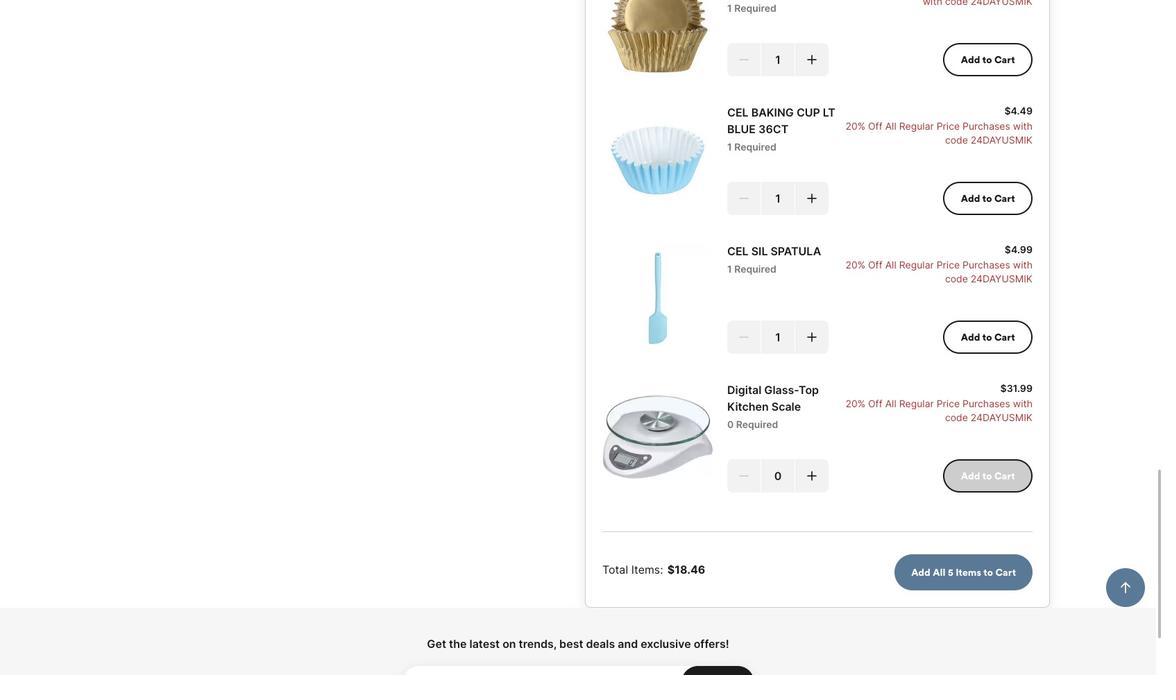 Task type: vqa. For each thing, say whether or not it's contained in the screenshot.
Code
yes



Task type: locate. For each thing, give the bounding box(es) containing it.
0 vertical spatial with
[[1013, 120, 1033, 132]]

with down $31.99
[[1013, 398, 1033, 410]]

regular inside the '$4.49 20% off all regular price purchases with code 24dayusmik'
[[900, 120, 934, 132]]

total items: $ 18.46
[[603, 563, 706, 577]]

kitchen
[[728, 400, 769, 414]]

3 purchases from the top
[[963, 398, 1011, 410]]

1 add to cart button from the top
[[944, 43, 1033, 76]]

price inside $31.99 20% off all regular price purchases with code 24dayusmik
[[937, 398, 960, 410]]

2 number stepper text field from the top
[[762, 321, 795, 354]]

3 price from the top
[[937, 398, 960, 410]]

$4.99
[[1005, 244, 1033, 255]]

1 20% from the top
[[846, 120, 866, 132]]

off inside $31.99 20% off all regular price purchases with code 24dayusmik
[[868, 398, 883, 410]]

button to increment counter for number stepper image
[[805, 192, 819, 205], [805, 330, 819, 344], [805, 469, 819, 483]]

0 vertical spatial off
[[868, 120, 883, 132]]

0 vertical spatial number stepper text field
[[762, 43, 795, 76]]

3 20% from the top
[[846, 398, 866, 410]]

off
[[868, 120, 883, 132], [868, 259, 883, 271], [868, 398, 883, 410]]

2 vertical spatial button to increment counter for number stepper image
[[805, 469, 819, 483]]

2 vertical spatial code
[[945, 412, 968, 423]]

with
[[1013, 120, 1033, 132], [1013, 259, 1033, 271], [1013, 398, 1033, 410]]

purchases inside $31.99 20% off all regular price purchases with code 24dayusmik
[[963, 398, 1011, 410]]

0 vertical spatial button to increment counter for number stepper image
[[805, 192, 819, 205]]

3 1 from the top
[[728, 263, 732, 275]]

cel sil spatula link
[[728, 243, 829, 260]]

1 vertical spatial off
[[868, 259, 883, 271]]

add
[[961, 53, 981, 66], [961, 192, 981, 205], [961, 331, 981, 344], [961, 470, 981, 483], [912, 567, 931, 579]]

cel
[[728, 106, 749, 119], [728, 244, 749, 258]]

best
[[560, 637, 584, 651]]

add for cel sil spatula
[[961, 331, 981, 344]]

code inside the '$4.49 20% off all regular price purchases with code 24dayusmik'
[[945, 134, 968, 146]]

0
[[728, 419, 734, 430]]

0 vertical spatial regular
[[900, 120, 934, 132]]

20% for cel baking cup lt blue 36ct
[[846, 120, 866, 132]]

all inside $31.99 20% off all regular price purchases with code 24dayusmik
[[886, 398, 897, 410]]

spatula
[[771, 244, 822, 258]]

24dayusmik down $31.99
[[971, 412, 1033, 423]]

1 vertical spatial 24dayusmik
[[971, 273, 1033, 285]]

1 with from the top
[[1013, 120, 1033, 132]]

add to cart button for cel sil spatula
[[944, 321, 1033, 354]]

number stepper text field up glass-
[[762, 321, 795, 354]]

20% inside $31.99 20% off all regular price purchases with code 24dayusmik
[[846, 398, 866, 410]]

36ct
[[759, 122, 789, 136]]

1 cel from the top
[[728, 106, 749, 119]]

24dayusmik inside the '$4.49 20% off all regular price purchases with code 24dayusmik'
[[971, 134, 1033, 146]]

1 vertical spatial 20%
[[846, 259, 866, 271]]

1 vertical spatial number stepper text field
[[762, 321, 795, 354]]

2 price from the top
[[937, 259, 960, 271]]

total
[[603, 563, 628, 577]]

regular
[[900, 120, 934, 132], [900, 259, 934, 271], [900, 398, 934, 410]]

code for cel sil spatula
[[945, 273, 968, 285]]

purchases inside $4.99 20% off all regular price purchases with code 24dayusmik
[[963, 259, 1011, 271]]

button to increment counter for number stepper image
[[805, 53, 819, 67]]

4 add to cart button from the top
[[944, 460, 1033, 493]]

1 vertical spatial price
[[937, 259, 960, 271]]

2 off from the top
[[868, 259, 883, 271]]

add to cart button
[[944, 43, 1033, 76], [944, 182, 1033, 215], [944, 321, 1033, 354], [944, 460, 1033, 493]]

all inside $4.99 20% off all regular price purchases with code 24dayusmik
[[886, 259, 897, 271]]

regular inside $31.99 20% off all regular price purchases with code 24dayusmik
[[900, 398, 934, 410]]

cel left "sil"
[[728, 244, 749, 258]]

24dayusmik for cel baking cup lt blue 36ct
[[971, 134, 1033, 146]]

digital
[[728, 383, 762, 397]]

price for cel baking cup lt blue 36ct
[[937, 120, 960, 132]]

get
[[427, 637, 446, 651]]

number stepper text field for required
[[762, 321, 795, 354]]

glass-
[[765, 383, 799, 397]]

1 vertical spatial 1
[[728, 141, 732, 153]]

all inside the '$4.49 20% off all regular price purchases with code 24dayusmik'
[[886, 120, 897, 132]]

with down $4.99
[[1013, 259, 1033, 271]]

2 add to cart button from the top
[[944, 182, 1033, 215]]

2 regular from the top
[[900, 259, 934, 271]]

2 vertical spatial off
[[868, 398, 883, 410]]

with inside $4.99 20% off all regular price purchases with code 24dayusmik
[[1013, 259, 1033, 271]]

cel inside cel sil spatula 1 required
[[728, 244, 749, 258]]

1 number stepper text field from the top
[[762, 182, 795, 215]]

2 cel from the top
[[728, 244, 749, 258]]

24dayusmik down the $4.49
[[971, 134, 1033, 146]]

1 purchases from the top
[[963, 120, 1011, 132]]

0 vertical spatial 1
[[728, 2, 732, 14]]

purchases down the $4.49
[[963, 120, 1011, 132]]

cup
[[797, 106, 820, 119]]

cel up blue
[[728, 106, 749, 119]]

purchases
[[963, 120, 1011, 132], [963, 259, 1011, 271], [963, 398, 1011, 410]]

2 vertical spatial price
[[937, 398, 960, 410]]

24dayusmik for digital glass-top kitchen scale
[[971, 412, 1033, 423]]

regular for digital glass-top kitchen scale
[[900, 398, 934, 410]]

20% inside $4.99 20% off all regular price purchases with code 24dayusmik
[[846, 259, 866, 271]]

$4.49
[[1005, 105, 1033, 117]]

3 code from the top
[[945, 412, 968, 423]]

1 number stepper text field from the top
[[762, 43, 795, 76]]

price
[[937, 120, 960, 132], [937, 259, 960, 271], [937, 398, 960, 410]]

with for cel baking cup lt blue 36ct
[[1013, 120, 1033, 132]]

24dayusmik inside $31.99 20% off all regular price purchases with code 24dayusmik
[[971, 412, 1033, 423]]

1 vertical spatial cel
[[728, 244, 749, 258]]

$31.99 20% off all regular price purchases with code 24dayusmik
[[846, 383, 1033, 423]]

price for digital glass-top kitchen scale
[[937, 398, 960, 410]]

1 price from the top
[[937, 120, 960, 132]]

add to cart button for digital glass-top kitchen scale
[[944, 460, 1033, 493]]

24dayusmik
[[971, 134, 1033, 146], [971, 273, 1033, 285], [971, 412, 1033, 423]]

price inside the '$4.49 20% off all regular price purchases with code 24dayusmik'
[[937, 120, 960, 132]]

1 vertical spatial regular
[[900, 259, 934, 271]]

2 1 from the top
[[728, 141, 732, 153]]

4 add to cart from the top
[[961, 470, 1015, 483]]

1 vertical spatial number stepper text field
[[762, 460, 795, 493]]

all
[[886, 120, 897, 132], [886, 259, 897, 271], [886, 398, 897, 410], [933, 567, 946, 579]]

2 add to cart from the top
[[961, 192, 1015, 205]]

3 24dayusmik from the top
[[971, 412, 1033, 423]]

1 vertical spatial button to increment counter for number stepper image
[[805, 330, 819, 344]]

2 vertical spatial with
[[1013, 398, 1033, 410]]

0 vertical spatial price
[[937, 120, 960, 132]]

off inside $4.99 20% off all regular price purchases with code 24dayusmik
[[868, 259, 883, 271]]

0 vertical spatial cel
[[728, 106, 749, 119]]

to
[[983, 53, 992, 66], [983, 192, 992, 205], [983, 331, 992, 344], [983, 470, 992, 483], [984, 567, 993, 579]]

cel for cel sil spatula
[[728, 244, 749, 258]]

2 vertical spatial regular
[[900, 398, 934, 410]]

0 vertical spatial 24dayusmik
[[971, 134, 1033, 146]]

3 off from the top
[[868, 398, 883, 410]]

cel inside cel baking cup lt blue 36ct 1 required
[[728, 106, 749, 119]]

add all 5 items to cart
[[912, 567, 1016, 579]]

24dayusmik down $4.99
[[971, 273, 1033, 285]]

number stepper text field up cel sil spatula link
[[762, 182, 795, 215]]

1 code from the top
[[945, 134, 968, 146]]

off inside the '$4.49 20% off all regular price purchases with code 24dayusmik'
[[868, 120, 883, 132]]

2 code from the top
[[945, 273, 968, 285]]

blue
[[728, 122, 756, 136]]

1 24dayusmik from the top
[[971, 134, 1033, 146]]

2 vertical spatial 24dayusmik
[[971, 412, 1033, 423]]

code inside $31.99 20% off all regular price purchases with code 24dayusmik
[[945, 412, 968, 423]]

20% inside the '$4.49 20% off all regular price purchases with code 24dayusmik'
[[846, 120, 866, 132]]

with inside $31.99 20% off all regular price purchases with code 24dayusmik
[[1013, 398, 1033, 410]]

3 button to increment counter for number stepper image from the top
[[805, 469, 819, 483]]

code
[[945, 134, 968, 146], [945, 273, 968, 285], [945, 412, 968, 423]]

24dayusmik for cel sil spatula
[[971, 273, 1033, 285]]

button to increment counter for number stepper image for digital glass-top kitchen scale
[[805, 469, 819, 483]]

with inside the '$4.49 20% off all regular price purchases with code 24dayusmik'
[[1013, 120, 1033, 132]]

lt
[[823, 106, 836, 119]]

24dayusmik inside $4.99 20% off all regular price purchases with code 24dayusmik
[[971, 273, 1033, 285]]

20%
[[846, 120, 866, 132], [846, 259, 866, 271], [846, 398, 866, 410]]

2 20% from the top
[[846, 259, 866, 271]]

3 add to cart button from the top
[[944, 321, 1033, 354]]

Number Stepper text field
[[762, 43, 795, 76], [762, 460, 795, 493]]

celebrate it® standard baking cups, foil image
[[603, 0, 714, 76]]

2 purchases from the top
[[963, 259, 1011, 271]]

0 vertical spatial code
[[945, 134, 968, 146]]

Number Stepper text field
[[762, 182, 795, 215], [762, 321, 795, 354]]

purchases inside the '$4.49 20% off all regular price purchases with code 24dayusmik'
[[963, 120, 1011, 132]]

1 regular from the top
[[900, 120, 934, 132]]

baking
[[752, 106, 794, 119]]

code inside $4.99 20% off all regular price purchases with code 24dayusmik
[[945, 273, 968, 285]]

purchases for digital glass-top kitchen scale
[[963, 398, 1011, 410]]

0 vertical spatial 20%
[[846, 120, 866, 132]]

1 button to increment counter for number stepper image from the top
[[805, 192, 819, 205]]

3 with from the top
[[1013, 398, 1033, 410]]

2 vertical spatial 20%
[[846, 398, 866, 410]]

add to cart for cel sil spatula
[[961, 331, 1015, 344]]

purchases down $31.99
[[963, 398, 1011, 410]]

required
[[735, 2, 777, 14], [735, 141, 777, 153], [735, 263, 777, 275], [736, 419, 779, 430]]

trends,
[[519, 637, 557, 651]]

add to cart
[[961, 53, 1015, 66], [961, 192, 1015, 205], [961, 331, 1015, 344], [961, 470, 1015, 483]]

1 vertical spatial purchases
[[963, 259, 1011, 271]]

price inside $4.99 20% off all regular price purchases with code 24dayusmik
[[937, 259, 960, 271]]

2 vertical spatial purchases
[[963, 398, 1011, 410]]

scale
[[772, 400, 801, 414]]

get the latest on trends, best deals and exclusive offers!
[[427, 637, 729, 651]]

$
[[668, 563, 675, 577]]

2 button to increment counter for number stepper image from the top
[[805, 330, 819, 344]]

1
[[728, 2, 732, 14], [728, 141, 732, 153], [728, 263, 732, 275]]

2 24dayusmik from the top
[[971, 273, 1033, 285]]

required inside cel sil spatula 1 required
[[735, 263, 777, 275]]

add to cart for digital glass-top kitchen scale
[[961, 470, 1015, 483]]

with down the $4.49
[[1013, 120, 1033, 132]]

items:
[[632, 563, 663, 577]]

add for cel baking cup lt blue 36ct
[[961, 192, 981, 205]]

2 with from the top
[[1013, 259, 1033, 271]]

cart
[[995, 53, 1015, 66], [995, 192, 1015, 205], [995, 331, 1015, 344], [995, 470, 1015, 483], [996, 567, 1016, 579]]

0 vertical spatial purchases
[[963, 120, 1011, 132]]

1 vertical spatial code
[[945, 273, 968, 285]]

button to increment counter for number stepper image for cel baking cup lt blue 36ct
[[805, 192, 819, 205]]

1 off from the top
[[868, 120, 883, 132]]

3 add to cart from the top
[[961, 331, 1015, 344]]

0 vertical spatial number stepper text field
[[762, 182, 795, 215]]

3 regular from the top
[[900, 398, 934, 410]]

purchases down $4.99
[[963, 259, 1011, 271]]

regular inside $4.99 20% off all regular price purchases with code 24dayusmik
[[900, 259, 934, 271]]

1 vertical spatial with
[[1013, 259, 1033, 271]]

2 vertical spatial 1
[[728, 263, 732, 275]]



Task type: describe. For each thing, give the bounding box(es) containing it.
regular for cel sil spatula
[[900, 259, 934, 271]]

off for cel baking cup lt blue 36ct
[[868, 120, 883, 132]]

add to cart for cel baking cup lt blue 36ct
[[961, 192, 1015, 205]]

price for cel sil spatula
[[937, 259, 960, 271]]

cel for cel baking cup lt blue 36ct
[[728, 106, 749, 119]]

button to increment counter for number stepper image for cel sil spatula
[[805, 330, 819, 344]]

top
[[799, 383, 819, 397]]

1 1 from the top
[[728, 2, 732, 14]]

sil
[[752, 244, 768, 258]]

all for cel baking cup lt blue 36ct
[[886, 120, 897, 132]]

cart for cel sil spatula
[[995, 331, 1015, 344]]

and
[[618, 637, 638, 651]]

required inside cel baking cup lt blue 36ct 1 required
[[735, 141, 777, 153]]

1 add to cart from the top
[[961, 53, 1015, 66]]

items
[[956, 567, 982, 579]]

with for cel sil spatula
[[1013, 259, 1033, 271]]

digital glass-top kitchen scale link
[[728, 382, 843, 415]]

to for digital glass-top kitchen scale
[[983, 470, 992, 483]]

number stepper text field for blue
[[762, 182, 795, 215]]

with for digital glass-top kitchen scale
[[1013, 398, 1033, 410]]

$4.49 20% off all regular price purchases with code 24dayusmik
[[846, 105, 1033, 146]]

2 number stepper text field from the top
[[762, 460, 795, 493]]

purchases for cel baking cup lt blue 36ct
[[963, 120, 1011, 132]]

latest
[[470, 637, 500, 651]]

to for cel sil spatula
[[983, 331, 992, 344]]

the
[[449, 637, 467, 651]]

cel baking cup lt blue 36ct image
[[603, 104, 714, 215]]

digital glass-top kitchen scale 0 required
[[728, 383, 819, 430]]

5
[[948, 567, 954, 579]]

off for digital glass-top kitchen scale
[[868, 398, 883, 410]]

$4.99 20% off all regular price purchases with code 24dayusmik
[[846, 244, 1033, 285]]

regular for cel baking cup lt blue 36ct
[[900, 120, 934, 132]]

cel baking cup lt blue 36ct 1 required
[[728, 106, 836, 153]]

code for digital glass-top kitchen scale
[[945, 412, 968, 423]]

$31.99
[[1001, 383, 1033, 394]]

18.46
[[675, 563, 706, 577]]

1 inside cel sil spatula 1 required
[[728, 263, 732, 275]]

on
[[503, 637, 516, 651]]

purchases for cel sil spatula
[[963, 259, 1011, 271]]

digital glass-top kitchen scale image
[[603, 382, 714, 493]]

20% for cel sil spatula
[[846, 259, 866, 271]]

1 required
[[728, 2, 777, 14]]

offers!
[[694, 637, 729, 651]]

exclusive
[[641, 637, 691, 651]]

cel sil spatula image
[[603, 243, 714, 354]]

off for cel sil spatula
[[868, 259, 883, 271]]

cart for cel baking cup lt blue 36ct
[[995, 192, 1015, 205]]

add to cart button for cel baking cup lt blue 36ct
[[944, 182, 1033, 215]]

add for digital glass-top kitchen scale
[[961, 470, 981, 483]]

cart for digital glass-top kitchen scale
[[995, 470, 1015, 483]]

cel baking cup lt blue 36ct link
[[728, 104, 845, 137]]

20% for digital glass-top kitchen scale
[[846, 398, 866, 410]]

code for cel baking cup lt blue 36ct
[[945, 134, 968, 146]]

all for digital glass-top kitchen scale
[[886, 398, 897, 410]]

deals
[[586, 637, 615, 651]]

cel sil spatula 1 required
[[728, 244, 822, 275]]

required inside digital glass-top kitchen scale 0 required
[[736, 419, 779, 430]]

1 inside cel baking cup lt blue 36ct 1 required
[[728, 141, 732, 153]]

to for cel baking cup lt blue 36ct
[[983, 192, 992, 205]]

all for cel sil spatula
[[886, 259, 897, 271]]



